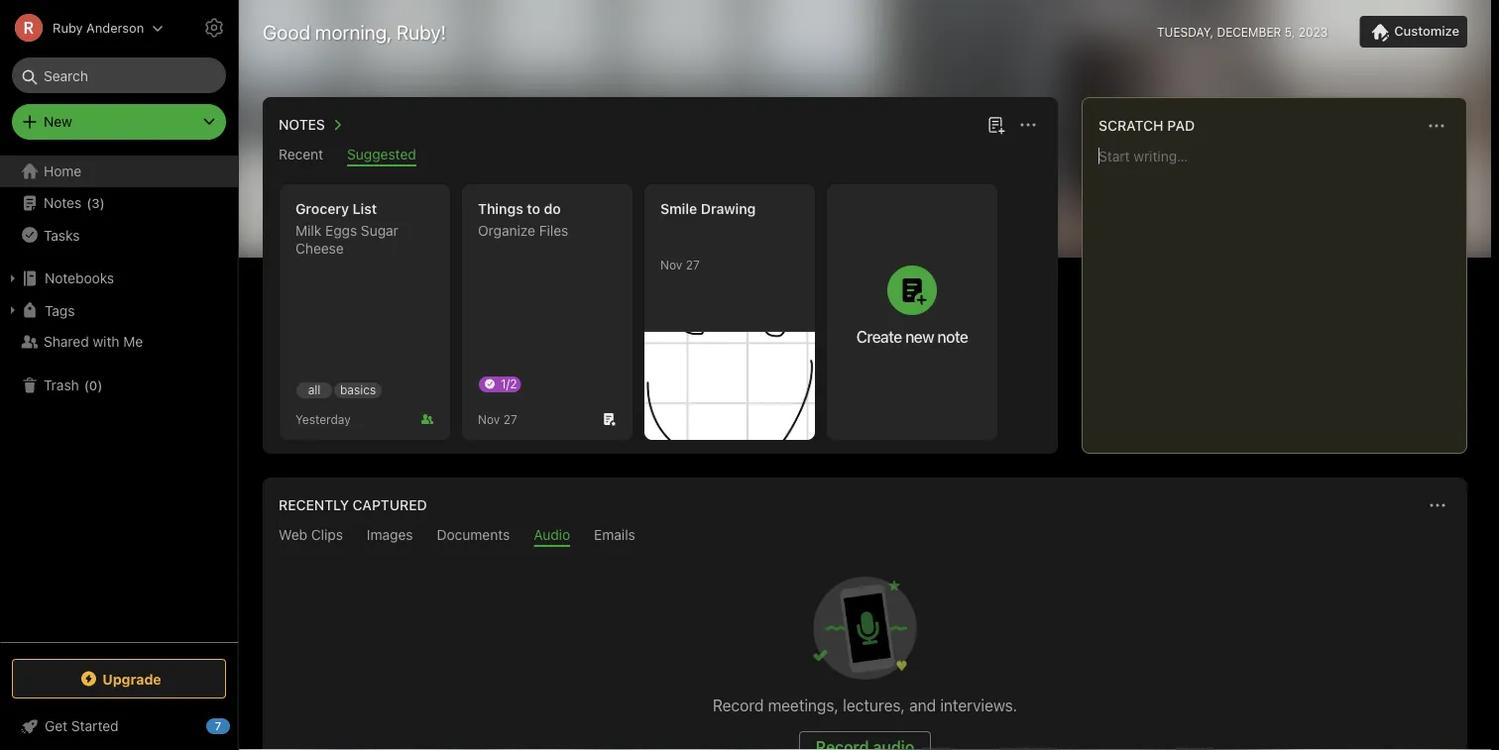 Task type: locate. For each thing, give the bounding box(es) containing it.
0 horizontal spatial nov
[[478, 413, 500, 427]]

grocery
[[296, 201, 349, 217]]

settings image
[[202, 16, 226, 40]]

( down home link
[[87, 196, 92, 211]]

notes up recent in the left of the page
[[279, 117, 325, 133]]

notes down home
[[44, 195, 82, 211]]

trash
[[44, 377, 79, 394]]

Search text field
[[26, 58, 212, 93]]

( inside notes ( 3 )
[[87, 196, 92, 211]]

upgrade
[[102, 671, 161, 688]]

nov 27 down 1/2 at the left bottom of page
[[478, 413, 518, 427]]

( for notes
[[87, 196, 92, 211]]

) right trash
[[97, 378, 103, 393]]

1 vertical spatial nov 27
[[478, 413, 518, 427]]

0 horizontal spatial nov 27
[[478, 413, 518, 427]]

27
[[686, 258, 700, 272], [504, 413, 518, 427]]

ruby
[[53, 20, 83, 35]]

trash ( 0 )
[[44, 377, 103, 394]]

0 vertical spatial nov
[[661, 258, 683, 272]]

me
[[123, 334, 143, 350]]

) inside trash ( 0 )
[[97, 378, 103, 393]]

good morning, ruby!
[[263, 20, 446, 43]]

1 vertical spatial 27
[[504, 413, 518, 427]]

1 vertical spatial )
[[97, 378, 103, 393]]

smile
[[661, 201, 698, 217]]

good
[[263, 20, 311, 43]]

) down home link
[[100, 196, 105, 211]]

1/2
[[501, 377, 517, 391]]

web
[[279, 527, 308, 544]]

cheese
[[296, 241, 344, 257]]

scratch
[[1099, 118, 1164, 134]]

tags
[[45, 302, 75, 319]]

nov 27
[[661, 258, 700, 272], [478, 413, 518, 427]]

grocery list milk eggs sugar cheese
[[296, 201, 399, 257]]

7
[[215, 721, 221, 734]]

( right trash
[[84, 378, 89, 393]]

notes
[[279, 117, 325, 133], [44, 195, 82, 211]]

customize button
[[1360, 16, 1468, 48]]

27 down 1/2 at the left bottom of page
[[504, 413, 518, 427]]

0 vertical spatial notes
[[279, 117, 325, 133]]

click to collapse image
[[231, 714, 246, 738]]

files
[[539, 223, 569, 239]]

1 vertical spatial nov
[[478, 413, 500, 427]]

tab list containing recent
[[267, 146, 1055, 167]]

lectures,
[[843, 697, 906, 716]]

0 vertical spatial tab list
[[267, 146, 1055, 167]]

suggested
[[347, 146, 416, 163]]

) for trash
[[97, 378, 103, 393]]

tab list containing web clips
[[267, 527, 1464, 548]]

yesterday
[[296, 413, 351, 427]]

27 down the smile
[[686, 258, 700, 272]]

pad
[[1168, 118, 1196, 134]]

more actions image
[[1426, 114, 1449, 138], [1427, 494, 1450, 518]]

meetings,
[[768, 697, 839, 716]]

more actions image
[[1017, 113, 1041, 137]]

interviews.
[[941, 697, 1018, 716]]

milk
[[296, 223, 322, 239]]

audio tab panel
[[263, 548, 1468, 751]]

0 vertical spatial 27
[[686, 258, 700, 272]]

1 vertical spatial more actions image
[[1427, 494, 1450, 518]]

(
[[87, 196, 92, 211], [84, 378, 89, 393]]

1 vertical spatial (
[[84, 378, 89, 393]]

more actions field for recently captured
[[1425, 492, 1452, 520]]

things to do organize files
[[478, 201, 569, 239]]

shared with me link
[[0, 326, 237, 358]]

( inside trash ( 0 )
[[84, 378, 89, 393]]

tree
[[0, 156, 238, 642]]

tags button
[[0, 295, 237, 326]]

nov
[[661, 258, 683, 272], [478, 413, 500, 427]]

more actions field for scratch pad
[[1424, 112, 1451, 140]]

shared with me
[[44, 334, 143, 350]]

1 vertical spatial tab list
[[267, 527, 1464, 548]]

)
[[100, 196, 105, 211], [97, 378, 103, 393]]

notebooks link
[[0, 263, 237, 295]]

tab list for notes
[[267, 146, 1055, 167]]

emails
[[594, 527, 636, 544]]

More actions field
[[1015, 111, 1043, 139], [1424, 112, 1451, 140], [1425, 492, 1452, 520]]

0 vertical spatial )
[[100, 196, 105, 211]]

tab list
[[267, 146, 1055, 167], [267, 527, 1464, 548]]

0 vertical spatial nov 27
[[661, 258, 700, 272]]

home link
[[0, 156, 238, 187]]

Account field
[[0, 8, 164, 48]]

notebooks
[[45, 270, 114, 287]]

create
[[857, 327, 902, 346]]

recently captured
[[279, 498, 427, 514]]

nov 27 down the smile
[[661, 258, 700, 272]]

audio tab
[[534, 527, 571, 548]]

get
[[45, 719, 68, 735]]

documents tab
[[437, 527, 510, 548]]

organize
[[478, 223, 536, 239]]

1 horizontal spatial nov
[[661, 258, 683, 272]]

expand notebooks image
[[5, 271, 21, 287]]

( for trash
[[84, 378, 89, 393]]

0 horizontal spatial notes
[[44, 195, 82, 211]]

captured
[[353, 498, 427, 514]]

0 vertical spatial (
[[87, 196, 92, 211]]

tuesday, december 5, 2023
[[1158, 25, 1329, 39]]

None search field
[[26, 58, 212, 93]]

) inside notes ( 3 )
[[100, 196, 105, 211]]

0
[[89, 378, 97, 393]]

record meetings, lectures, and interviews.
[[713, 697, 1018, 716]]

anderson
[[86, 20, 144, 35]]

audio
[[534, 527, 571, 544]]

list
[[353, 201, 377, 217]]

0 horizontal spatial 27
[[504, 413, 518, 427]]

1 vertical spatial notes
[[44, 195, 82, 211]]

1 horizontal spatial notes
[[279, 117, 325, 133]]

thumbnail image
[[645, 332, 815, 440]]

notes inside button
[[279, 117, 325, 133]]

0 vertical spatial more actions image
[[1426, 114, 1449, 138]]

1 tab list from the top
[[267, 146, 1055, 167]]

customize
[[1395, 24, 1460, 38]]

2 tab list from the top
[[267, 527, 1464, 548]]

things
[[478, 201, 524, 217]]



Task type: describe. For each thing, give the bounding box(es) containing it.
3
[[92, 196, 100, 211]]

smile drawing
[[661, 201, 756, 217]]

more actions image for scratch pad
[[1426, 114, 1449, 138]]

tab list for recently captured
[[267, 527, 1464, 548]]

drawing
[[701, 201, 756, 217]]

images
[[367, 527, 413, 544]]

suggested tab panel
[[263, 167, 1058, 454]]

Start writing… text field
[[1099, 148, 1466, 437]]

1 horizontal spatial 27
[[686, 258, 700, 272]]

recent
[[279, 146, 324, 163]]

ruby anderson
[[53, 20, 144, 35]]

all
[[308, 383, 321, 397]]

get started
[[45, 719, 119, 735]]

create new note
[[857, 327, 969, 346]]

recently captured button
[[275, 494, 427, 518]]

notes for notes ( 3 )
[[44, 195, 82, 211]]

upgrade button
[[12, 660, 226, 699]]

Help and Learning task checklist field
[[0, 711, 238, 743]]

expand tags image
[[5, 303, 21, 318]]

create new note button
[[827, 185, 998, 440]]

2023
[[1299, 25, 1329, 39]]

web clips
[[279, 527, 343, 544]]

documents
[[437, 527, 510, 544]]

basics
[[340, 383, 376, 397]]

clips
[[311, 527, 343, 544]]

started
[[71, 719, 119, 735]]

emails tab
[[594, 527, 636, 548]]

note
[[938, 327, 969, 346]]

recent tab
[[279, 146, 324, 167]]

new button
[[12, 104, 226, 140]]

with
[[93, 334, 120, 350]]

scratch pad
[[1099, 118, 1196, 134]]

tasks
[[44, 227, 80, 243]]

tree containing home
[[0, 156, 238, 642]]

more actions image for recently captured
[[1427, 494, 1450, 518]]

notes button
[[275, 113, 349, 137]]

1 horizontal spatial nov 27
[[661, 258, 700, 272]]

eggs
[[325, 223, 357, 239]]

images tab
[[367, 527, 413, 548]]

notes ( 3 )
[[44, 195, 105, 211]]

recently
[[279, 498, 349, 514]]

ruby!
[[397, 20, 446, 43]]

to
[[527, 201, 541, 217]]

home
[[44, 163, 82, 180]]

) for notes
[[100, 196, 105, 211]]

december
[[1218, 25, 1282, 39]]

morning,
[[315, 20, 392, 43]]

web clips tab
[[279, 527, 343, 548]]

5,
[[1285, 25, 1296, 39]]

and
[[910, 697, 937, 716]]

sugar
[[361, 223, 399, 239]]

record
[[713, 697, 764, 716]]

tuesday,
[[1158, 25, 1214, 39]]

scratch pad button
[[1095, 114, 1196, 138]]

tasks button
[[0, 219, 237, 251]]

notes for notes
[[279, 117, 325, 133]]

new
[[906, 327, 935, 346]]

do
[[544, 201, 561, 217]]

new
[[44, 114, 72, 130]]

suggested tab
[[347, 146, 416, 167]]

shared
[[44, 334, 89, 350]]



Task type: vqa. For each thing, say whether or not it's contained in the screenshot.
Milk
yes



